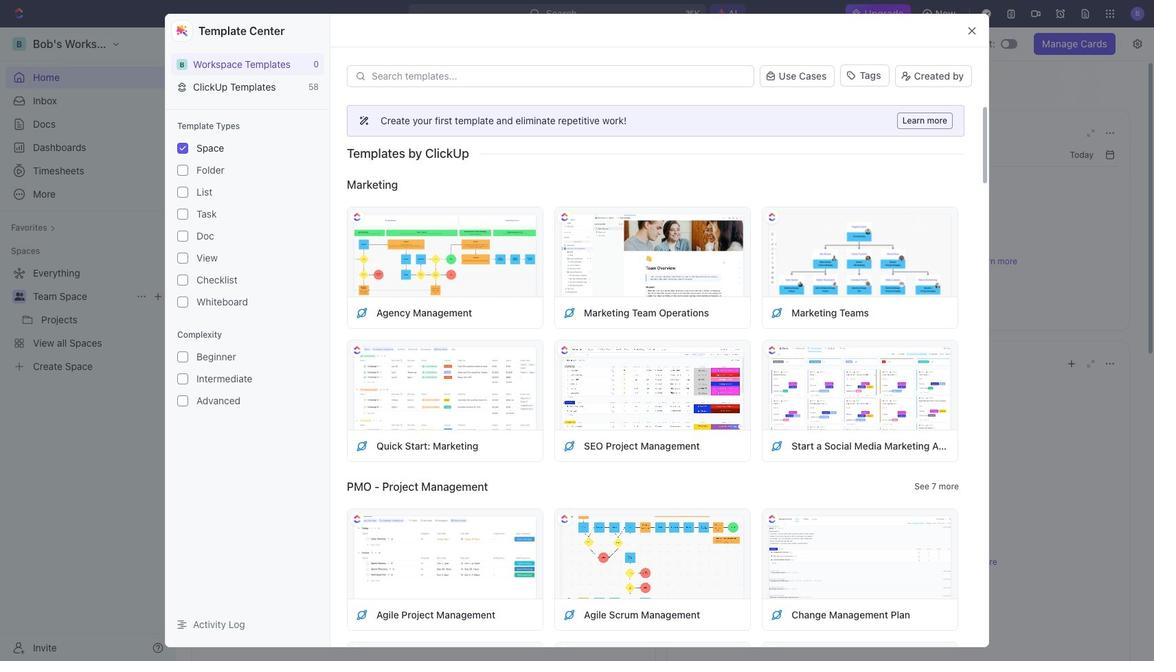Task type: vqa. For each thing, say whether or not it's contained in the screenshot.
3 to the right
no



Task type: locate. For each thing, give the bounding box(es) containing it.
None checkbox
[[177, 165, 188, 176], [177, 209, 188, 220], [177, 231, 188, 242], [177, 297, 188, 308], [177, 374, 188, 385], [177, 165, 188, 176], [177, 209, 188, 220], [177, 231, 188, 242], [177, 297, 188, 308], [177, 374, 188, 385]]

bob's workspace, , element
[[177, 59, 188, 70]]

None checkbox
[[177, 143, 188, 154], [177, 187, 188, 198], [177, 253, 188, 264], [177, 275, 188, 286], [177, 352, 188, 363], [177, 396, 188, 407], [177, 143, 188, 154], [177, 187, 188, 198], [177, 253, 188, 264], [177, 275, 188, 286], [177, 352, 188, 363], [177, 396, 188, 407]]

1 horizontal spatial user group image
[[209, 150, 220, 159]]

space template element
[[356, 307, 368, 319], [563, 307, 576, 319], [771, 307, 783, 319], [356, 440, 368, 452], [563, 440, 576, 452], [771, 440, 783, 452], [356, 609, 368, 621], [563, 609, 576, 621], [771, 609, 783, 621]]

space template image
[[356, 307, 368, 319], [356, 440, 368, 452], [563, 440, 576, 452], [771, 609, 783, 621]]

user group image
[[209, 150, 220, 159], [14, 293, 24, 301]]

0 vertical spatial user group image
[[209, 150, 220, 159]]

user group image inside sidebar navigation
[[14, 293, 24, 301]]

Search templates... text field
[[372, 71, 746, 82]]

space template image
[[563, 307, 576, 319], [771, 307, 783, 319], [771, 440, 783, 452], [356, 609, 368, 621], [563, 609, 576, 621]]

0 horizontal spatial user group image
[[14, 293, 24, 301]]

sidebar navigation
[[0, 27, 175, 662]]

1 vertical spatial user group image
[[14, 293, 24, 301]]



